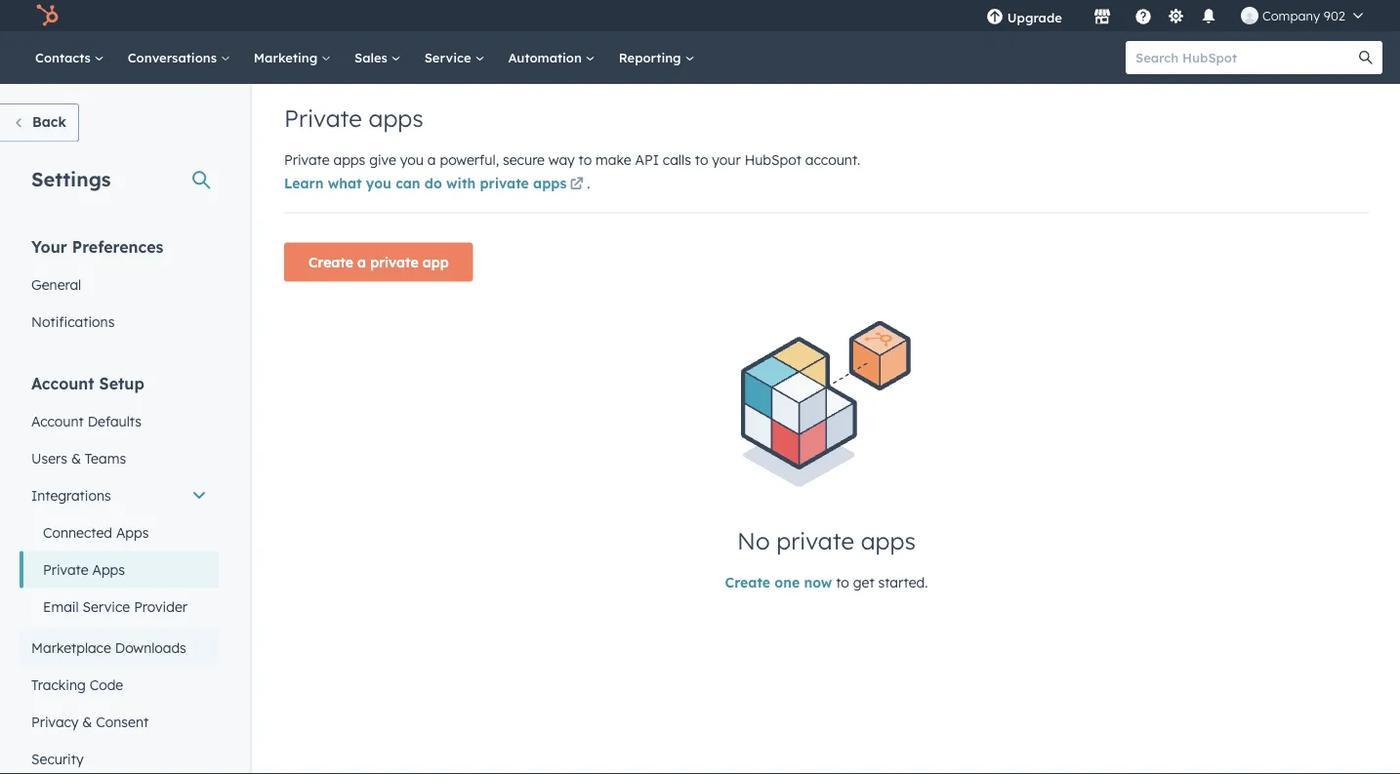 Task type: locate. For each thing, give the bounding box(es) containing it.
1 vertical spatial create
[[725, 574, 770, 591]]

learn
[[284, 175, 324, 192]]

2 vertical spatial private
[[43, 561, 88, 578]]

a up do
[[427, 151, 436, 168]]

privacy
[[31, 713, 78, 730]]

private apps link
[[20, 551, 219, 588]]

2 horizontal spatial private
[[776, 526, 854, 556]]

private left app
[[370, 253, 419, 270]]

apps up email service provider
[[92, 561, 125, 578]]

0 horizontal spatial a
[[357, 253, 366, 270]]

private for private apps
[[43, 561, 88, 578]]

1 vertical spatial &
[[82, 713, 92, 730]]

create a private app
[[309, 253, 449, 270]]

1 horizontal spatial private
[[480, 175, 529, 192]]

hubspot
[[745, 151, 801, 168]]

do
[[425, 175, 442, 192]]

reporting link
[[607, 31, 706, 84]]

apps down integrations button
[[116, 524, 149, 541]]

back link
[[0, 103, 79, 142]]

powerful,
[[440, 151, 499, 168]]

1 vertical spatial service
[[83, 598, 130, 615]]

private
[[284, 103, 362, 133], [284, 151, 330, 168], [43, 561, 88, 578]]

back
[[32, 113, 66, 130]]

0 vertical spatial &
[[71, 450, 81, 467]]

0 vertical spatial private
[[480, 175, 529, 192]]

account setup
[[31, 373, 144, 393]]

consent
[[96, 713, 149, 730]]

private inside alert
[[776, 526, 854, 556]]

& right privacy
[[82, 713, 92, 730]]

help button
[[1127, 0, 1160, 31]]

1 vertical spatial account
[[31, 413, 84, 430]]

1 vertical spatial apps
[[92, 561, 125, 578]]

0 vertical spatial apps
[[116, 524, 149, 541]]

2 account from the top
[[31, 413, 84, 430]]

& right users
[[71, 450, 81, 467]]

menu
[[972, 0, 1377, 31]]

1 horizontal spatial service
[[424, 49, 475, 65]]

hubspot image
[[35, 4, 59, 27]]

account
[[31, 373, 94, 393], [31, 413, 84, 430]]

0 horizontal spatial you
[[366, 175, 391, 192]]

1 horizontal spatial you
[[400, 151, 424, 168]]

automation link
[[496, 31, 607, 84]]

private down secure
[[480, 175, 529, 192]]

teams
[[85, 450, 126, 467]]

a left app
[[357, 253, 366, 270]]

service right sales link
[[424, 49, 475, 65]]

2 vertical spatial private
[[776, 526, 854, 556]]

create left one at right bottom
[[725, 574, 770, 591]]

no private apps alert
[[284, 321, 1369, 595]]

your preferences element
[[20, 236, 219, 340]]

account up users
[[31, 413, 84, 430]]

0 horizontal spatial create
[[309, 253, 353, 270]]

1 vertical spatial a
[[357, 253, 366, 270]]

apps up started.
[[861, 526, 916, 556]]

0 vertical spatial you
[[400, 151, 424, 168]]

create inside no private apps alert
[[725, 574, 770, 591]]

0 horizontal spatial &
[[71, 450, 81, 467]]

defaults
[[88, 413, 142, 430]]

you
[[400, 151, 424, 168], [366, 175, 391, 192]]

you up can
[[400, 151, 424, 168]]

account up account defaults at the bottom of page
[[31, 373, 94, 393]]

0 vertical spatial private
[[284, 103, 362, 133]]

to right calls
[[695, 151, 708, 168]]

private inside button
[[370, 253, 419, 270]]

0 horizontal spatial service
[[83, 598, 130, 615]]

1 vertical spatial private
[[370, 253, 419, 270]]

your preferences
[[31, 237, 163, 256]]

private down marketing link
[[284, 103, 362, 133]]

api
[[635, 151, 659, 168]]

apps up what
[[333, 151, 365, 168]]

security
[[31, 750, 84, 767]]

account for account defaults
[[31, 413, 84, 430]]

hubspot link
[[23, 4, 73, 27]]

tracking
[[31, 676, 86, 693]]

to left get
[[836, 574, 849, 591]]

private for private apps
[[284, 103, 362, 133]]

connected
[[43, 524, 112, 541]]

0 horizontal spatial private
[[370, 253, 419, 270]]

&
[[71, 450, 81, 467], [82, 713, 92, 730]]

1 horizontal spatial &
[[82, 713, 92, 730]]

way
[[549, 151, 575, 168]]

search button
[[1349, 41, 1383, 74]]

you down "give"
[[366, 175, 391, 192]]

private apps give you a powerful, secure way to make api calls to your hubspot account.
[[284, 151, 860, 168]]

menu containing company 902
[[972, 0, 1377, 31]]

private up now
[[776, 526, 854, 556]]

create one now button
[[725, 571, 832, 595]]

apps
[[369, 103, 424, 133], [333, 151, 365, 168], [533, 175, 567, 192], [861, 526, 916, 556]]

private
[[480, 175, 529, 192], [370, 253, 419, 270], [776, 526, 854, 556]]

marketplaces button
[[1082, 0, 1123, 31]]

make
[[596, 151, 631, 168]]

1 account from the top
[[31, 373, 94, 393]]

create a private app button
[[284, 243, 473, 282]]

to
[[579, 151, 592, 168], [695, 151, 708, 168], [836, 574, 849, 591]]

& for privacy
[[82, 713, 92, 730]]

what
[[328, 175, 362, 192]]

1 vertical spatial private
[[284, 151, 330, 168]]

your
[[31, 237, 67, 256]]

conversations link
[[116, 31, 242, 84]]

service down private apps link
[[83, 598, 130, 615]]

private up learn
[[284, 151, 330, 168]]

Search HubSpot search field
[[1126, 41, 1365, 74]]

account for account setup
[[31, 373, 94, 393]]

apps for connected apps
[[116, 524, 149, 541]]

private up email
[[43, 561, 88, 578]]

general
[[31, 276, 81, 293]]

create inside create a private app button
[[309, 253, 353, 270]]

no private apps
[[737, 526, 916, 556]]

0 vertical spatial create
[[309, 253, 353, 270]]

1 vertical spatial you
[[366, 175, 391, 192]]

0 vertical spatial account
[[31, 373, 94, 393]]

service inside account setup element
[[83, 598, 130, 615]]

2 horizontal spatial to
[[836, 574, 849, 591]]

company 902
[[1262, 7, 1345, 23]]

conversations
[[128, 49, 220, 65]]

security link
[[20, 741, 219, 774]]

1 horizontal spatial a
[[427, 151, 436, 168]]

mateo roberts image
[[1241, 7, 1258, 24]]

a
[[427, 151, 436, 168], [357, 253, 366, 270]]

marketing
[[254, 49, 321, 65]]

contacts link
[[23, 31, 116, 84]]

0 vertical spatial a
[[427, 151, 436, 168]]

email service provider link
[[20, 588, 219, 625]]

0 vertical spatial service
[[424, 49, 475, 65]]

1 horizontal spatial create
[[725, 574, 770, 591]]

provider
[[134, 598, 187, 615]]

can
[[396, 175, 420, 192]]

contacts
[[35, 49, 94, 65]]

notifications button
[[1192, 0, 1225, 31]]

notifications
[[31, 313, 115, 330]]

code
[[90, 676, 123, 693]]

reporting
[[619, 49, 685, 65]]

private inside account setup element
[[43, 561, 88, 578]]

users
[[31, 450, 67, 467]]

setup
[[99, 373, 144, 393]]

to right way
[[579, 151, 592, 168]]

1 horizontal spatial to
[[695, 151, 708, 168]]

create down what
[[309, 253, 353, 270]]

settings image
[[1167, 8, 1185, 26]]



Task type: describe. For each thing, give the bounding box(es) containing it.
private for private apps give you a powerful, secure way to make api calls to your hubspot account.
[[284, 151, 330, 168]]

email
[[43, 598, 79, 615]]

apps up "give"
[[369, 103, 424, 133]]

create for create a private app
[[309, 253, 353, 270]]

help image
[[1134, 9, 1152, 26]]

company 902 button
[[1229, 0, 1375, 31]]

upgrade
[[1007, 9, 1062, 25]]

no
[[737, 526, 770, 556]]

private apps
[[43, 561, 125, 578]]

marketplace
[[31, 639, 111, 656]]

get
[[853, 574, 874, 591]]

connected apps
[[43, 524, 149, 541]]

apps for private apps
[[92, 561, 125, 578]]

account defaults link
[[20, 403, 219, 440]]

sales link
[[343, 31, 413, 84]]

app
[[423, 253, 449, 270]]

you inside learn what you can do with private apps link
[[366, 175, 391, 192]]

902
[[1324, 7, 1345, 23]]

users & teams link
[[20, 440, 219, 477]]

learn what you can do with private apps link
[[284, 173, 587, 197]]

create one now to get started.
[[725, 574, 928, 591]]

account setup element
[[20, 372, 219, 774]]

tracking code
[[31, 676, 123, 693]]

search image
[[1359, 51, 1373, 64]]

automation
[[508, 49, 586, 65]]

calls
[[663, 151, 691, 168]]

link opens in a new window image
[[570, 173, 584, 197]]

with
[[446, 175, 476, 192]]

marketplace downloads link
[[20, 629, 219, 666]]

started.
[[878, 574, 928, 591]]

privacy & consent link
[[20, 703, 219, 741]]

apps inside alert
[[861, 526, 916, 556]]

.
[[587, 175, 590, 192]]

private apps
[[284, 103, 424, 133]]

marketplace downloads
[[31, 639, 186, 656]]

preferences
[[72, 237, 163, 256]]

secure
[[503, 151, 545, 168]]

account.
[[805, 151, 860, 168]]

email service provider
[[43, 598, 187, 615]]

marketplaces image
[[1093, 9, 1111, 26]]

upgrade image
[[986, 9, 1004, 26]]

company
[[1262, 7, 1320, 23]]

now
[[804, 574, 832, 591]]

general link
[[20, 266, 219, 303]]

tracking code link
[[20, 666, 219, 703]]

downloads
[[115, 639, 186, 656]]

learn what you can do with private apps
[[284, 175, 567, 192]]

account defaults
[[31, 413, 142, 430]]

create for create one now to get started.
[[725, 574, 770, 591]]

one
[[775, 574, 800, 591]]

settings
[[31, 166, 111, 191]]

service link
[[413, 31, 496, 84]]

& for users
[[71, 450, 81, 467]]

integrations
[[31, 487, 111, 504]]

your
[[712, 151, 741, 168]]

a inside button
[[357, 253, 366, 270]]

privacy & consent
[[31, 713, 149, 730]]

give
[[369, 151, 396, 168]]

users & teams
[[31, 450, 126, 467]]

0 horizontal spatial to
[[579, 151, 592, 168]]

notifications image
[[1200, 9, 1217, 26]]

marketing link
[[242, 31, 343, 84]]

notifications link
[[20, 303, 219, 340]]

link opens in a new window image
[[570, 178, 584, 192]]

settings link
[[1164, 5, 1188, 26]]

sales
[[354, 49, 391, 65]]

to inside no private apps alert
[[836, 574, 849, 591]]

connected apps link
[[20, 514, 219, 551]]

apps down way
[[533, 175, 567, 192]]

integrations button
[[20, 477, 219, 514]]



Task type: vqa. For each thing, say whether or not it's contained in the screenshot.
Press to sort. image related to 4th the Press to sort. element from the right
no



